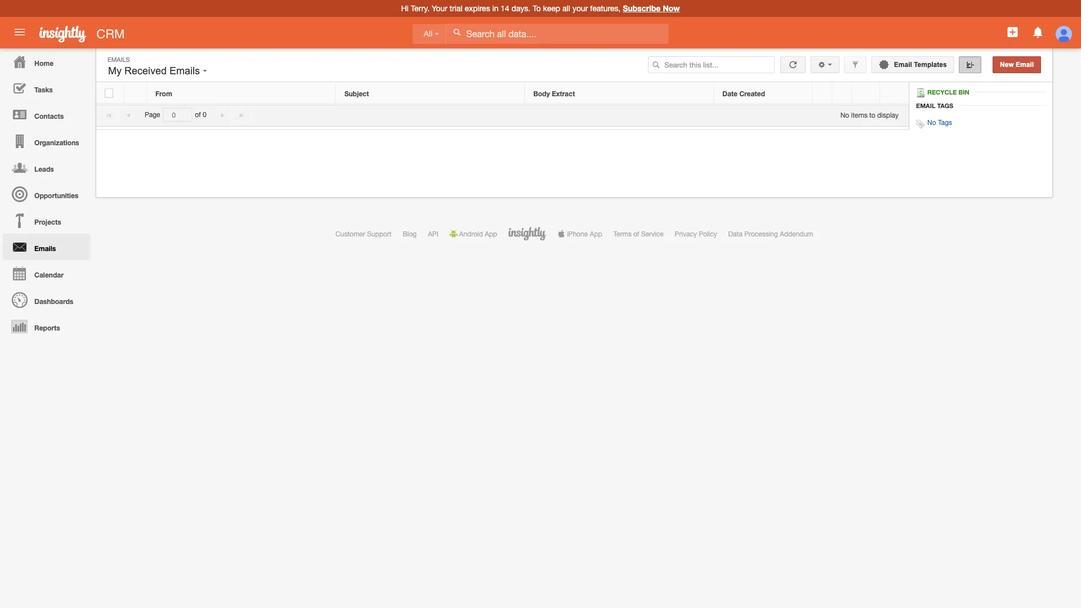 Task type: locate. For each thing, give the bounding box(es) containing it.
app for android app
[[485, 230, 497, 238]]

recycle
[[928, 89, 957, 96]]

notifications image
[[1032, 25, 1045, 39]]

terry.
[[411, 4, 430, 13]]

to
[[870, 111, 876, 119]]

0
[[203, 111, 207, 119]]

email left templates
[[895, 61, 913, 68]]

1 horizontal spatial emails
[[108, 56, 130, 63]]

projects link
[[3, 207, 90, 234]]

customer support
[[336, 230, 392, 238]]

opportunities
[[34, 192, 78, 199]]

2 app from the left
[[590, 230, 602, 238]]

bin
[[959, 89, 970, 96]]

organizations link
[[3, 128, 90, 154]]

0 horizontal spatial no
[[841, 111, 850, 119]]

no for no items to display
[[841, 111, 850, 119]]

received
[[124, 65, 167, 77]]

None checkbox
[[105, 89, 113, 98]]

navigation
[[0, 48, 90, 340]]

to
[[533, 4, 541, 13]]

of left 0
[[195, 111, 201, 119]]

new email
[[1001, 61, 1034, 68]]

1 vertical spatial emails
[[170, 65, 200, 77]]

contacts
[[34, 112, 64, 120]]

all
[[563, 4, 571, 13]]

reports
[[34, 324, 60, 332]]

created
[[740, 90, 766, 97]]

0 vertical spatial of
[[195, 111, 201, 119]]

0 horizontal spatial email
[[895, 61, 913, 68]]

no
[[841, 111, 850, 119], [928, 118, 937, 126]]

templates
[[914, 61, 947, 68]]

recycle bin
[[928, 89, 970, 96]]

none checkbox inside row
[[105, 89, 113, 98]]

no for no tags
[[928, 118, 937, 126]]

new email link
[[993, 56, 1042, 73]]

tasks link
[[3, 75, 90, 101]]

Search this list... text field
[[649, 56, 775, 73]]

refresh list image
[[788, 61, 799, 68]]

emails up my
[[108, 56, 130, 63]]

api link
[[428, 230, 439, 238]]

white image
[[453, 28, 461, 36]]

no left tags
[[928, 118, 937, 126]]

no left items
[[841, 111, 850, 119]]

hi terry. your trial expires in 14 days. to keep all your features, subscribe now
[[401, 4, 680, 13]]

addendum
[[780, 230, 814, 238]]

blog
[[403, 230, 417, 238]]

dashboards
[[34, 297, 73, 305]]

email templates
[[893, 61, 947, 68]]

0 vertical spatial emails
[[108, 56, 130, 63]]

app
[[485, 230, 497, 238], [590, 230, 602, 238]]

android
[[459, 230, 483, 238]]

subscribe
[[623, 4, 661, 13]]

2 horizontal spatial emails
[[170, 65, 200, 77]]

no items to display
[[841, 111, 899, 119]]

1 horizontal spatial app
[[590, 230, 602, 238]]

all link
[[413, 24, 447, 44]]

from
[[155, 90, 172, 97]]

1 horizontal spatial no
[[928, 118, 937, 126]]

privacy
[[675, 230, 697, 238]]

0 horizontal spatial app
[[485, 230, 497, 238]]

row
[[96, 83, 909, 104]]

app for iphone app
[[590, 230, 602, 238]]

all
[[424, 30, 433, 38]]

email
[[895, 61, 913, 68], [1016, 61, 1034, 68], [917, 102, 936, 109]]

policy
[[699, 230, 718, 238]]

1 vertical spatial of
[[634, 230, 640, 238]]

trial
[[450, 4, 463, 13]]

app right android
[[485, 230, 497, 238]]

hi
[[401, 4, 409, 13]]

email templates link
[[872, 56, 955, 73]]

emails up from
[[170, 65, 200, 77]]

new
[[1001, 61, 1014, 68]]

show sidebar image
[[967, 61, 975, 69]]

email tags
[[917, 102, 954, 109]]

body extract
[[534, 90, 575, 97]]

search image
[[652, 61, 660, 69]]

email right new
[[1016, 61, 1034, 68]]

my received emails
[[108, 65, 203, 77]]

email left tags
[[917, 102, 936, 109]]

emails
[[108, 56, 130, 63], [170, 65, 200, 77], [34, 245, 56, 252]]

privacy policy link
[[675, 230, 718, 238]]

0 horizontal spatial emails
[[34, 245, 56, 252]]

1 horizontal spatial email
[[917, 102, 936, 109]]

0 horizontal spatial of
[[195, 111, 201, 119]]

app right iphone
[[590, 230, 602, 238]]

projects
[[34, 218, 61, 226]]

of right terms
[[634, 230, 640, 238]]

1 app from the left
[[485, 230, 497, 238]]

emails up calendar link
[[34, 245, 56, 252]]

tags
[[939, 118, 953, 126]]

emails link
[[3, 234, 90, 260]]



Task type: describe. For each thing, give the bounding box(es) containing it.
iphone app link
[[558, 230, 602, 238]]

calendar
[[34, 271, 64, 279]]

date created
[[723, 90, 766, 97]]

customer
[[336, 230, 365, 238]]

your
[[573, 4, 588, 13]]

subject
[[345, 90, 369, 97]]

dashboards link
[[3, 287, 90, 313]]

no tags
[[928, 118, 953, 126]]

in
[[493, 4, 499, 13]]

reports link
[[3, 313, 90, 340]]

email for tags
[[917, 102, 936, 109]]

tags
[[938, 102, 954, 109]]

contacts link
[[3, 101, 90, 128]]

keep
[[543, 4, 561, 13]]

terms of service link
[[614, 230, 664, 238]]

android app
[[459, 230, 497, 238]]

service
[[642, 230, 664, 238]]

emails inside button
[[170, 65, 200, 77]]

my received emails button
[[105, 63, 210, 79]]

of 0
[[195, 111, 207, 119]]

date
[[723, 90, 738, 97]]

organizations
[[34, 139, 79, 146]]

expires
[[465, 4, 490, 13]]

terms
[[614, 230, 632, 238]]

2 horizontal spatial email
[[1016, 61, 1034, 68]]

home link
[[3, 48, 90, 75]]

extract
[[552, 90, 575, 97]]

Search all data.... text field
[[447, 24, 669, 44]]

page
[[145, 111, 160, 119]]

email for templates
[[895, 61, 913, 68]]

opportunities link
[[3, 181, 90, 207]]

features,
[[590, 4, 621, 13]]

iphone app
[[567, 230, 602, 238]]

1 horizontal spatial of
[[634, 230, 640, 238]]

data
[[729, 230, 743, 238]]

processing
[[745, 230, 778, 238]]

leads
[[34, 165, 54, 173]]

iphone
[[567, 230, 588, 238]]

privacy policy
[[675, 230, 718, 238]]

recycle bin link
[[917, 88, 976, 97]]

terms of service
[[614, 230, 664, 238]]

display
[[878, 111, 899, 119]]

my
[[108, 65, 122, 77]]

no tags link
[[928, 118, 953, 126]]

show list view filters image
[[852, 61, 860, 69]]

days.
[[512, 4, 531, 13]]

your
[[432, 4, 448, 13]]

body
[[534, 90, 550, 97]]

cog image
[[818, 61, 826, 69]]

data processing addendum
[[729, 230, 814, 238]]

items
[[852, 111, 868, 119]]

blog link
[[403, 230, 417, 238]]

2 vertical spatial emails
[[34, 245, 56, 252]]

customer support link
[[336, 230, 392, 238]]

now
[[663, 4, 680, 13]]

row containing from
[[96, 83, 909, 104]]

android app link
[[450, 230, 497, 238]]

calendar link
[[3, 260, 90, 287]]

data processing addendum link
[[729, 230, 814, 238]]

navigation containing home
[[0, 48, 90, 340]]

14
[[501, 4, 510, 13]]

subscribe now link
[[623, 4, 680, 13]]

crm
[[97, 26, 125, 41]]

support
[[367, 230, 392, 238]]

tasks
[[34, 86, 53, 94]]

home
[[34, 59, 54, 67]]

api
[[428, 230, 439, 238]]

leads link
[[3, 154, 90, 181]]



Task type: vqa. For each thing, say whether or not it's contained in the screenshot.
refresh card button
no



